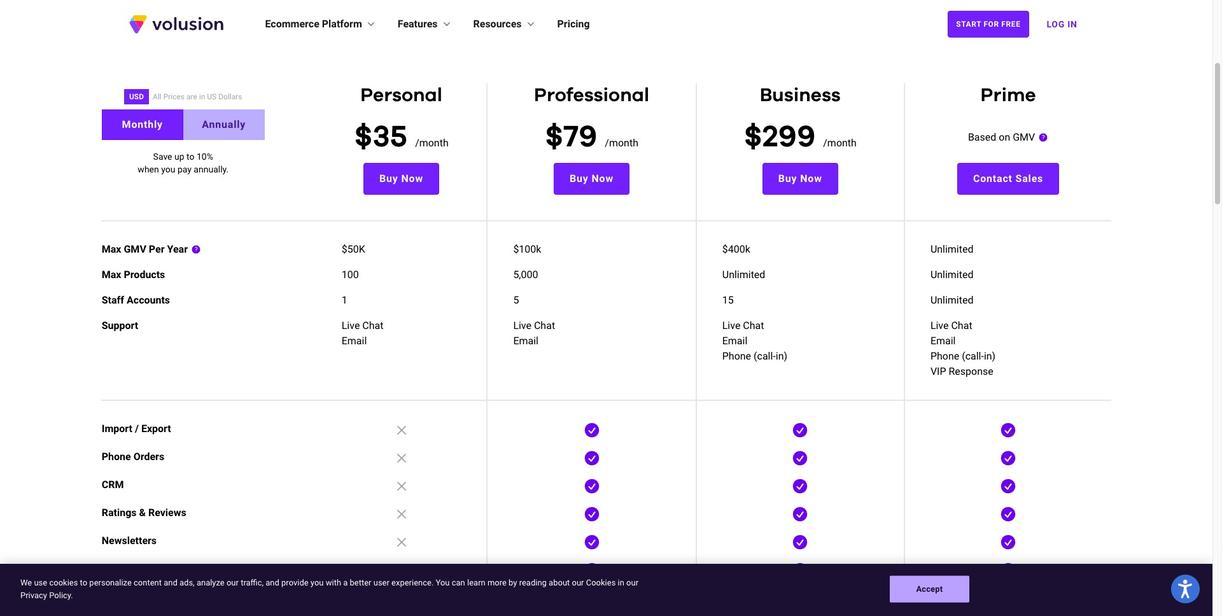 Task type: vqa. For each thing, say whether or not it's contained in the screenshot.
Professional
yes



Task type: describe. For each thing, give the bounding box(es) containing it.
phone for live chat email phone (call-in) vip response
[[931, 350, 960, 362]]

usd
[[129, 92, 144, 101]]

us
[[207, 92, 217, 101]]

free
[[1002, 20, 1021, 29]]

content
[[134, 578, 162, 588]]

live inside live chat email phone (call-in) vip response
[[931, 320, 949, 332]]

personalize
[[89, 578, 132, 588]]

based on gmv
[[968, 131, 1035, 143]]

annually
[[202, 118, 246, 131]]

ratings & reviews
[[102, 507, 186, 519]]

contact sales
[[973, 173, 1044, 185]]

can
[[452, 578, 465, 588]]

save up to 10% when you pay annually.
[[138, 152, 229, 174]]

abandoned
[[102, 563, 154, 575]]

we
[[20, 578, 32, 588]]

to inside we use cookies to personalize content and ads, analyze our traffic, and provide you with a better user experience. you can learn more by reading about our cookies in our privacy policy.
[[80, 578, 87, 588]]

a
[[343, 578, 348, 588]]

open accessibe: accessibility options, statement and help image
[[1179, 580, 1193, 599]]

cookies
[[49, 578, 78, 588]]

privacy
[[20, 590, 47, 600]]

unlimited for unlimited
[[931, 269, 974, 281]]

(call- for live chat email phone (call-in) vip response
[[962, 350, 984, 362]]

$ 79
[[545, 122, 597, 153]]

ecommerce platform button
[[265, 17, 377, 32]]

log
[[1047, 19, 1065, 29]]

1 vertical spatial gmv
[[124, 243, 146, 255]]

in
[[1068, 19, 1078, 29]]

log in
[[1047, 19, 1078, 29]]

pricing
[[557, 18, 590, 30]]

1
[[342, 294, 347, 306]]

provide
[[281, 578, 309, 588]]

all prices are in us dollars
[[153, 92, 242, 101]]

start
[[956, 20, 982, 29]]

newsletters
[[102, 535, 157, 547]]

platform
[[322, 18, 362, 30]]

experience.
[[392, 578, 434, 588]]

max products
[[102, 269, 165, 281]]

in) for live chat email phone (call-in)
[[776, 350, 788, 362]]

about
[[549, 578, 570, 588]]

you
[[436, 578, 450, 588]]

staff
[[102, 294, 124, 306]]

support
[[102, 320, 138, 332]]

ecommerce platform
[[265, 18, 362, 30]]

response
[[949, 365, 994, 378]]

0 vertical spatial in
[[199, 92, 205, 101]]

we use cookies to personalize content and ads, analyze our traffic, and provide you with a better user experience. you can learn more by reading about our cookies in our privacy policy.
[[20, 578, 639, 600]]

2 chat from the left
[[534, 320, 555, 332]]

more
[[488, 578, 507, 588]]

cookies
[[586, 578, 616, 588]]

monthly
[[122, 118, 163, 131]]

$100k
[[513, 243, 541, 255]]

buy now link for 299
[[763, 163, 838, 195]]

per
[[149, 243, 165, 255]]

15
[[722, 294, 734, 306]]

/month for 79
[[605, 137, 639, 149]]

2 and from the left
[[266, 578, 279, 588]]

5,000
[[513, 269, 538, 281]]

buy now for $ 299
[[779, 173, 822, 185]]

import / export
[[102, 423, 171, 435]]

contact
[[973, 173, 1013, 185]]

staff accounts
[[102, 294, 170, 306]]

accounts
[[127, 294, 170, 306]]

phone for live chat email phone (call-in)
[[722, 350, 751, 362]]

/month for 35
[[415, 137, 449, 149]]

1 live chat email from the left
[[342, 320, 384, 347]]

max gmv per year
[[102, 243, 188, 255]]

resources
[[473, 18, 522, 30]]

live inside the live chat email phone (call-in)
[[722, 320, 741, 332]]

$50k
[[342, 243, 365, 255]]

you inside we use cookies to personalize content and ads, analyze our traffic, and provide you with a better user experience. you can learn more by reading about our cookies in our privacy policy.
[[311, 578, 324, 588]]

buy now link for 79
[[554, 163, 630, 195]]

in inside we use cookies to personalize content and ads, analyze our traffic, and provide you with a better user experience. you can learn more by reading about our cookies in our privacy policy.
[[618, 578, 624, 588]]

reviews
[[148, 507, 186, 519]]

live chat email phone (call-in)
[[722, 320, 788, 362]]

live chat email phone (call-in) vip response
[[931, 320, 996, 378]]

abandoned cart reports
[[102, 563, 215, 575]]

learn
[[467, 578, 486, 588]]

2 live from the left
[[513, 320, 532, 332]]

import
[[102, 423, 132, 435]]

(call- for live chat email phone (call-in)
[[754, 350, 776, 362]]

pricing link
[[557, 17, 590, 32]]

you inside save up to 10% when you pay annually.
[[161, 164, 175, 174]]

max for max gmv per year
[[102, 243, 121, 255]]

analyze
[[197, 578, 225, 588]]

$400k
[[722, 243, 750, 255]]

$ 299
[[744, 122, 816, 153]]

are
[[187, 92, 197, 101]]



Task type: locate. For each thing, give the bounding box(es) containing it.
0 horizontal spatial and
[[164, 578, 178, 588]]

dollars
[[218, 92, 242, 101]]

email inside the live chat email phone (call-in)
[[722, 335, 748, 347]]

1 vertical spatial you
[[311, 578, 324, 588]]

ecommerce
[[265, 18, 319, 30]]

0 vertical spatial you
[[161, 164, 175, 174]]

phone down import
[[102, 451, 131, 463]]

1 vertical spatial to
[[80, 578, 87, 588]]

/month for 299
[[823, 137, 857, 149]]

2 live chat email from the left
[[513, 320, 555, 347]]

and
[[164, 578, 178, 588], [266, 578, 279, 588]]

/
[[135, 423, 139, 435]]

1 horizontal spatial you
[[311, 578, 324, 588]]

buy now link down the 79
[[554, 163, 630, 195]]

now down the 79
[[592, 173, 614, 185]]

1 our from the left
[[227, 578, 239, 588]]

when
[[138, 164, 159, 174]]

buy now down 299
[[779, 173, 822, 185]]

with
[[326, 578, 341, 588]]

$
[[354, 122, 373, 153], [545, 122, 564, 153], [744, 122, 762, 153]]

2 horizontal spatial phone
[[931, 350, 960, 362]]

better
[[350, 578, 372, 588]]

phone up vip
[[931, 350, 960, 362]]

1 horizontal spatial in)
[[984, 350, 996, 362]]

buy now down 35
[[380, 173, 423, 185]]

log in link
[[1039, 10, 1085, 38]]

save
[[153, 152, 172, 162]]

2 buy now from the left
[[570, 173, 614, 185]]

accept
[[916, 584, 943, 594]]

live down 1
[[342, 320, 360, 332]]

live chat email
[[342, 320, 384, 347], [513, 320, 555, 347]]

features button
[[398, 17, 453, 32]]

unlimited for 15
[[931, 294, 974, 306]]

100
[[342, 269, 359, 281]]

personal
[[360, 86, 442, 105]]

1 horizontal spatial /month
[[605, 137, 639, 149]]

reports
[[179, 563, 215, 575]]

1 horizontal spatial (call-
[[962, 350, 984, 362]]

all
[[153, 92, 162, 101]]

/month right 35
[[415, 137, 449, 149]]

buy for 299
[[779, 173, 797, 185]]

based
[[968, 131, 997, 143]]

buy for 35
[[380, 173, 398, 185]]

email down '5'
[[513, 335, 539, 347]]

in) inside the live chat email phone (call-in)
[[776, 350, 788, 362]]

0 horizontal spatial $
[[354, 122, 373, 153]]

1 horizontal spatial $
[[545, 122, 564, 153]]

3 chat from the left
[[743, 320, 764, 332]]

email down 1
[[342, 335, 367, 347]]

phone
[[722, 350, 751, 362], [931, 350, 960, 362], [102, 451, 131, 463]]

ratings
[[102, 507, 137, 519]]

0 horizontal spatial buy now
[[380, 173, 423, 185]]

$ down business
[[744, 122, 762, 153]]

1 horizontal spatial to
[[187, 152, 194, 162]]

now
[[401, 173, 423, 185], [592, 173, 614, 185], [800, 173, 822, 185]]

start for free link
[[948, 11, 1029, 38]]

2 (call- from the left
[[962, 350, 984, 362]]

cart
[[156, 563, 176, 575]]

/month right 299
[[823, 137, 857, 149]]

in
[[199, 92, 205, 101], [618, 578, 624, 588]]

1 horizontal spatial in
[[618, 578, 624, 588]]

0 horizontal spatial our
[[227, 578, 239, 588]]

79
[[564, 122, 597, 153]]

0 horizontal spatial phone
[[102, 451, 131, 463]]

1 and from the left
[[164, 578, 178, 588]]

2 horizontal spatial buy
[[779, 173, 797, 185]]

(call- inside the live chat email phone (call-in)
[[754, 350, 776, 362]]

0 horizontal spatial you
[[161, 164, 175, 174]]

1 max from the top
[[102, 243, 121, 255]]

buy for 79
[[570, 173, 589, 185]]

now for 35
[[401, 173, 423, 185]]

gmv left per
[[124, 243, 146, 255]]

on
[[999, 131, 1011, 143]]

3 our from the left
[[627, 578, 639, 588]]

buy now link down 35
[[364, 163, 439, 195]]

3 now from the left
[[800, 173, 822, 185]]

$ for 79
[[545, 122, 564, 153]]

chat inside live chat email phone (call-in) vip response
[[951, 320, 973, 332]]

in left us
[[199, 92, 205, 101]]

0 horizontal spatial now
[[401, 173, 423, 185]]

to right cookies
[[80, 578, 87, 588]]

1 buy now link from the left
[[364, 163, 439, 195]]

orders
[[133, 451, 164, 463]]

$ for 299
[[744, 122, 762, 153]]

traffic,
[[241, 578, 264, 588]]

our
[[227, 578, 239, 588], [572, 578, 584, 588], [627, 578, 639, 588]]

reading
[[519, 578, 547, 588]]

1 $ from the left
[[354, 122, 373, 153]]

1 horizontal spatial phone
[[722, 350, 751, 362]]

buy down the 79
[[570, 173, 589, 185]]

3 buy now link from the left
[[763, 163, 838, 195]]

live down 15
[[722, 320, 741, 332]]

$ down personal
[[354, 122, 373, 153]]

prime
[[981, 86, 1036, 105]]

3 /month from the left
[[823, 137, 857, 149]]

now down 35
[[401, 173, 423, 185]]

crm
[[102, 479, 124, 491]]

1 horizontal spatial and
[[266, 578, 279, 588]]

for
[[984, 20, 999, 29]]

ads,
[[180, 578, 195, 588]]

buy now down the 79
[[570, 173, 614, 185]]

1 in) from the left
[[776, 350, 788, 362]]

business
[[760, 86, 841, 105]]

gmv right on at top right
[[1013, 131, 1035, 143]]

email down 15
[[722, 335, 748, 347]]

1 vertical spatial in
[[618, 578, 624, 588]]

2 our from the left
[[572, 578, 584, 588]]

in) for live chat email phone (call-in) vip response
[[984, 350, 996, 362]]

2 horizontal spatial buy now link
[[763, 163, 838, 195]]

in right cookies
[[618, 578, 624, 588]]

annually button
[[183, 110, 265, 140]]

our left "traffic,"
[[227, 578, 239, 588]]

to
[[187, 152, 194, 162], [80, 578, 87, 588]]

unlimited for $400k
[[931, 243, 974, 255]]

in) inside live chat email phone (call-in) vip response
[[984, 350, 996, 362]]

2 buy now link from the left
[[554, 163, 630, 195]]

accept button
[[890, 576, 970, 602]]

0 horizontal spatial /month
[[415, 137, 449, 149]]

max up staff
[[102, 269, 121, 281]]

/month right the 79
[[605, 137, 639, 149]]

2 horizontal spatial now
[[800, 173, 822, 185]]

user
[[374, 578, 390, 588]]

live up vip
[[931, 320, 949, 332]]

1 horizontal spatial now
[[592, 173, 614, 185]]

0 horizontal spatial live chat email
[[342, 320, 384, 347]]

$ for 35
[[354, 122, 373, 153]]

0 vertical spatial gmv
[[1013, 131, 1035, 143]]

2 horizontal spatial /month
[[823, 137, 857, 149]]

1 horizontal spatial buy now
[[570, 173, 614, 185]]

email inside live chat email phone (call-in) vip response
[[931, 335, 956, 347]]

phone inside live chat email phone (call-in) vip response
[[931, 350, 960, 362]]

features
[[398, 18, 438, 30]]

max
[[102, 243, 121, 255], [102, 269, 121, 281]]

1 horizontal spatial gmv
[[1013, 131, 1035, 143]]

and down cart
[[164, 578, 178, 588]]

10%
[[197, 152, 213, 162]]

annually.
[[194, 164, 229, 174]]

0 horizontal spatial (call-
[[754, 350, 776, 362]]

1 /month from the left
[[415, 137, 449, 149]]

(call-
[[754, 350, 776, 362], [962, 350, 984, 362]]

buy now
[[380, 173, 423, 185], [570, 173, 614, 185], [779, 173, 822, 185]]

2 buy from the left
[[570, 173, 589, 185]]

now for 299
[[800, 173, 822, 185]]

1 horizontal spatial buy
[[570, 173, 589, 185]]

3 email from the left
[[722, 335, 748, 347]]

buy down 35
[[380, 173, 398, 185]]

1 buy now from the left
[[380, 173, 423, 185]]

and right "traffic,"
[[266, 578, 279, 588]]

use
[[34, 578, 47, 588]]

buy
[[380, 173, 398, 185], [570, 173, 589, 185], [779, 173, 797, 185]]

unlimited
[[931, 243, 974, 255], [722, 269, 766, 281], [931, 269, 974, 281], [931, 294, 974, 306]]

1 horizontal spatial buy now link
[[554, 163, 630, 195]]

0 horizontal spatial in)
[[776, 350, 788, 362]]

2 horizontal spatial our
[[627, 578, 639, 588]]

buy now link down 299
[[763, 163, 838, 195]]

3 $ from the left
[[744, 122, 762, 153]]

buy now link for 35
[[364, 163, 439, 195]]

monthly button
[[102, 110, 183, 140]]

our right about
[[572, 578, 584, 588]]

live chat email down '5'
[[513, 320, 555, 347]]

1 horizontal spatial live chat email
[[513, 320, 555, 347]]

gmv
[[1013, 131, 1035, 143], [124, 243, 146, 255]]

now down 299
[[800, 173, 822, 185]]

$ down professional
[[545, 122, 564, 153]]

2 /month from the left
[[605, 137, 639, 149]]

you left with at the left bottom of the page
[[311, 578, 324, 588]]

1 email from the left
[[342, 335, 367, 347]]

privacy alert dialog
[[0, 564, 1213, 616]]

buy now for $ 79
[[570, 173, 614, 185]]

year
[[167, 243, 188, 255]]

phone orders
[[102, 451, 164, 463]]

3 buy now from the left
[[779, 173, 822, 185]]

35
[[373, 122, 408, 153]]

you down save on the top left of page
[[161, 164, 175, 174]]

phone down 15
[[722, 350, 751, 362]]

contact sales link
[[958, 163, 1059, 195]]

chat inside the live chat email phone (call-in)
[[743, 320, 764, 332]]

0 horizontal spatial gmv
[[124, 243, 146, 255]]

0 horizontal spatial in
[[199, 92, 205, 101]]

1 vertical spatial max
[[102, 269, 121, 281]]

email
[[342, 335, 367, 347], [513, 335, 539, 347], [722, 335, 748, 347], [931, 335, 956, 347]]

phone inside the live chat email phone (call-in)
[[722, 350, 751, 362]]

5
[[513, 294, 519, 306]]

live chat email down 1
[[342, 320, 384, 347]]

0 horizontal spatial buy
[[380, 173, 398, 185]]

299
[[762, 122, 816, 153]]

1 buy from the left
[[380, 173, 398, 185]]

1 (call- from the left
[[754, 350, 776, 362]]

to right up
[[187, 152, 194, 162]]

1 now from the left
[[401, 173, 423, 185]]

2 horizontal spatial buy now
[[779, 173, 822, 185]]

up
[[174, 152, 184, 162]]

2 max from the top
[[102, 269, 121, 281]]

pay
[[178, 164, 192, 174]]

start for free
[[956, 20, 1021, 29]]

professional
[[534, 86, 649, 105]]

0 vertical spatial to
[[187, 152, 194, 162]]

0 horizontal spatial to
[[80, 578, 87, 588]]

1 horizontal spatial our
[[572, 578, 584, 588]]

max for max products
[[102, 269, 121, 281]]

0 horizontal spatial buy now link
[[364, 163, 439, 195]]

resources button
[[473, 17, 537, 32]]

2 in) from the left
[[984, 350, 996, 362]]

3 live from the left
[[722, 320, 741, 332]]

1 chat from the left
[[362, 320, 384, 332]]

by
[[509, 578, 517, 588]]

/month
[[415, 137, 449, 149], [605, 137, 639, 149], [823, 137, 857, 149]]

live down '5'
[[513, 320, 532, 332]]

buy down 299
[[779, 173, 797, 185]]

to inside save up to 10% when you pay annually.
[[187, 152, 194, 162]]

3 buy from the left
[[779, 173, 797, 185]]

our right cookies
[[627, 578, 639, 588]]

4 chat from the left
[[951, 320, 973, 332]]

now for 79
[[592, 173, 614, 185]]

sales
[[1016, 173, 1044, 185]]

4 email from the left
[[931, 335, 956, 347]]

4 live from the left
[[931, 320, 949, 332]]

email up vip
[[931, 335, 956, 347]]

products
[[124, 269, 165, 281]]

2 email from the left
[[513, 335, 539, 347]]

buy now for $ 35
[[380, 173, 423, 185]]

2 $ from the left
[[545, 122, 564, 153]]

1 live from the left
[[342, 320, 360, 332]]

max up max products
[[102, 243, 121, 255]]

2 horizontal spatial $
[[744, 122, 762, 153]]

export
[[141, 423, 171, 435]]

2 now from the left
[[592, 173, 614, 185]]

0 vertical spatial max
[[102, 243, 121, 255]]

(call- inside live chat email phone (call-in) vip response
[[962, 350, 984, 362]]

in)
[[776, 350, 788, 362], [984, 350, 996, 362]]



